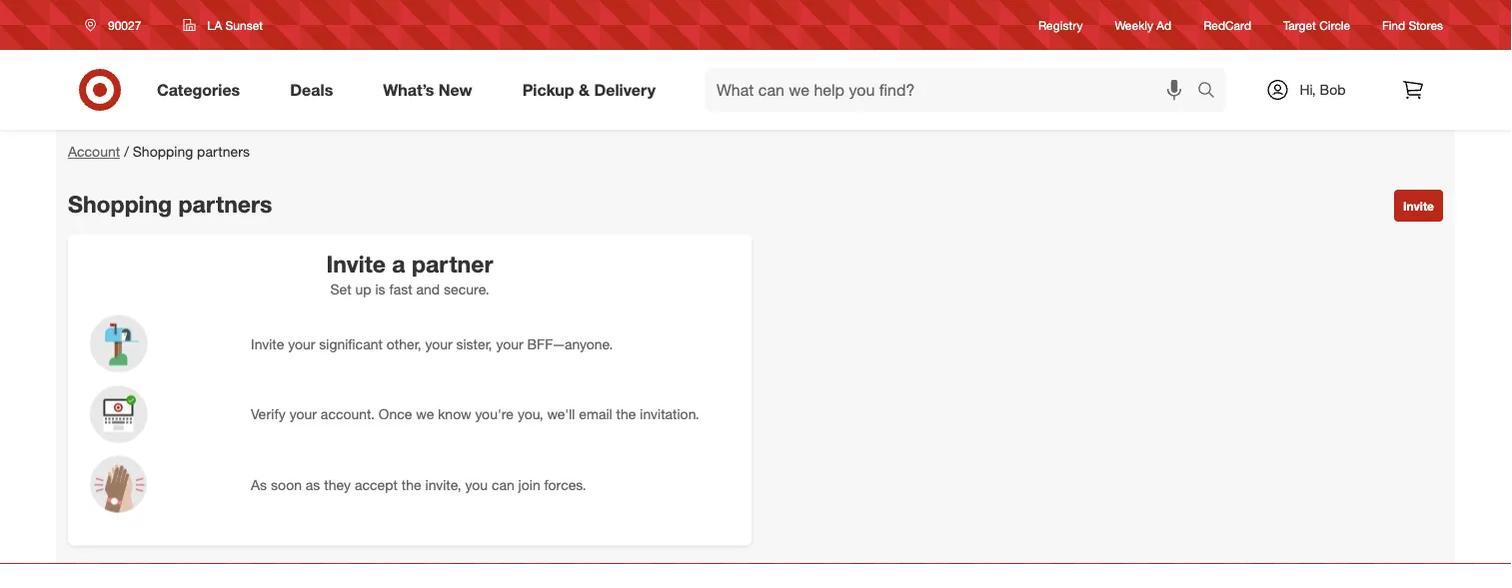 Task type: vqa. For each thing, say whether or not it's contained in the screenshot.
Franklin Sports Competition Size 4 Soccer Ball - Pink image
no



Task type: describe. For each thing, give the bounding box(es) containing it.
registry link
[[1039, 16, 1083, 34]]

they
[[324, 476, 351, 494]]

categories link
[[140, 68, 265, 112]]

we
[[416, 406, 434, 423]]

invite for partner
[[327, 251, 386, 279]]

circle
[[1320, 17, 1351, 32]]

as
[[306, 476, 320, 494]]

target circle link
[[1284, 16, 1351, 34]]

invite,
[[426, 476, 462, 494]]

invite for significant
[[251, 335, 284, 353]]

search
[[1189, 82, 1237, 102]]

weekly ad link
[[1115, 16, 1172, 34]]

fast
[[389, 280, 413, 298]]

you,
[[518, 406, 544, 423]]

invite your significant other, your sister, your bff—anyone.
[[251, 335, 613, 353]]

your left significant
[[288, 335, 315, 353]]

pickup & delivery
[[523, 80, 656, 100]]

0 vertical spatial partners
[[197, 143, 250, 160]]

can
[[492, 476, 515, 494]]

a
[[392, 251, 406, 279]]

email
[[579, 406, 613, 423]]

1 vertical spatial partners
[[178, 190, 272, 218]]

verify
[[251, 406, 286, 423]]

la
[[207, 17, 222, 32]]

set
[[330, 280, 352, 298]]

mailbox image
[[84, 315, 154, 373]]

know
[[438, 406, 471, 423]]

as
[[251, 476, 267, 494]]

your right "verify"
[[290, 406, 317, 423]]

significant
[[319, 335, 383, 353]]

pickup
[[523, 80, 575, 100]]

partner
[[412, 251, 493, 279]]

forces.
[[545, 476, 587, 494]]

1 vertical spatial shopping
[[68, 190, 172, 218]]

90027 button
[[72, 7, 162, 43]]

stores
[[1409, 17, 1444, 32]]

verify your account. once we know you're you, we'll email the invitation.
[[251, 406, 700, 423]]

90027
[[108, 17, 141, 32]]

pickup & delivery link
[[506, 68, 681, 112]]

sister,
[[456, 335, 492, 353]]

What can we help you find? suggestions appear below search field
[[705, 68, 1203, 112]]

deals
[[290, 80, 333, 100]]

your right sister,
[[496, 335, 524, 353]]

categories
[[157, 80, 240, 100]]

once
[[379, 406, 412, 423]]

hi,
[[1300, 81, 1317, 98]]

your right other,
[[425, 335, 453, 353]]

find
[[1383, 17, 1406, 32]]

join
[[519, 476, 541, 494]]

what's new link
[[366, 68, 498, 112]]

target circle
[[1284, 17, 1351, 32]]

invitation.
[[640, 406, 700, 423]]

registry
[[1039, 17, 1083, 32]]

&
[[579, 80, 590, 100]]

you
[[465, 476, 488, 494]]

soon
[[271, 476, 302, 494]]

account / shopping partners
[[68, 143, 250, 160]]



Task type: locate. For each thing, give the bounding box(es) containing it.
1 vertical spatial the
[[402, 476, 422, 494]]

we'll
[[547, 406, 575, 423]]

invite inside invite a partner set up is fast and secure.
[[327, 251, 386, 279]]

search button
[[1189, 68, 1237, 116]]

weekly ad
[[1115, 17, 1172, 32]]

account link
[[68, 143, 120, 160]]

1 horizontal spatial the
[[617, 406, 636, 423]]

accept
[[355, 476, 398, 494]]

hi, bob
[[1300, 81, 1347, 98]]

partners down categories link
[[197, 143, 250, 160]]

new
[[439, 80, 473, 100]]

shopping down /
[[68, 190, 172, 218]]

find stores
[[1383, 17, 1444, 32]]

1 horizontal spatial invite
[[327, 251, 386, 279]]

the right email in the bottom left of the page
[[617, 406, 636, 423]]

2 horizontal spatial invite
[[1404, 198, 1435, 213]]

redcard link
[[1204, 16, 1252, 34]]

laptop image
[[84, 385, 154, 444]]

deals link
[[273, 68, 358, 112]]

redcard
[[1204, 17, 1252, 32]]

0 vertical spatial the
[[617, 406, 636, 423]]

account
[[68, 143, 120, 160]]

0 horizontal spatial the
[[402, 476, 422, 494]]

weekly
[[1115, 17, 1154, 32]]

you're
[[475, 406, 514, 423]]

1 vertical spatial invite
[[327, 251, 386, 279]]

shopping partners
[[68, 190, 272, 218]]

invite
[[1404, 198, 1435, 213], [327, 251, 386, 279], [251, 335, 284, 353]]

0 vertical spatial invite
[[1404, 198, 1435, 213]]

what's new
[[383, 80, 473, 100]]

ad
[[1157, 17, 1172, 32]]

invite inside button
[[1404, 198, 1435, 213]]

and
[[416, 280, 440, 298]]

shopping right /
[[133, 143, 193, 160]]

la sunset
[[207, 17, 263, 32]]

your
[[288, 335, 315, 353], [425, 335, 453, 353], [496, 335, 524, 353], [290, 406, 317, 423]]

is
[[375, 280, 386, 298]]

target
[[1284, 17, 1317, 32]]

other,
[[387, 335, 422, 353]]

sunset
[[225, 17, 263, 32]]

delivery
[[594, 80, 656, 100]]

the
[[617, 406, 636, 423], [402, 476, 422, 494]]

account.
[[321, 406, 375, 423]]

2 vertical spatial invite
[[251, 335, 284, 353]]

0 horizontal spatial invite
[[251, 335, 284, 353]]

find stores link
[[1383, 16, 1444, 34]]

what's
[[383, 80, 434, 100]]

high five image
[[84, 456, 154, 514]]

0 vertical spatial shopping
[[133, 143, 193, 160]]

la sunset button
[[170, 7, 276, 43]]

secure.
[[444, 280, 490, 298]]

/
[[124, 143, 129, 160]]

invite a partner set up is fast and secure.
[[327, 251, 493, 298]]

bff—anyone.
[[527, 335, 613, 353]]

as soon as they accept the invite, you can join forces.
[[251, 476, 587, 494]]

shopping
[[133, 143, 193, 160], [68, 190, 172, 218]]

bob
[[1321, 81, 1347, 98]]

invite button
[[1395, 190, 1444, 222]]

partners down account / shopping partners
[[178, 190, 272, 218]]

the left invite,
[[402, 476, 422, 494]]

up
[[356, 280, 372, 298]]

partners
[[197, 143, 250, 160], [178, 190, 272, 218]]



